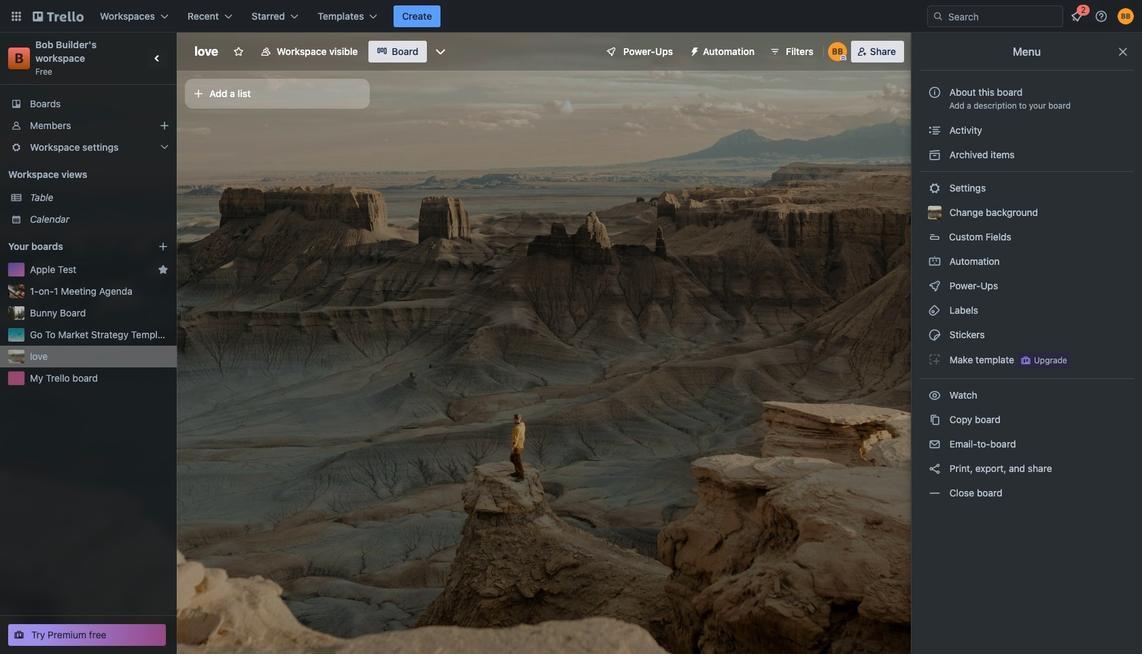Task type: describe. For each thing, give the bounding box(es) containing it.
3 sm image from the top
[[928, 304, 942, 318]]

workspace navigation collapse icon image
[[148, 49, 167, 68]]

your boards with 6 items element
[[8, 239, 137, 255]]

Board name text field
[[188, 41, 225, 63]]

back to home image
[[33, 5, 84, 27]]

0 horizontal spatial bob builder (bobbuilder40) image
[[828, 42, 847, 61]]

4 sm image from the top
[[928, 328, 942, 342]]

5 sm image from the top
[[928, 389, 942, 403]]

this member is an admin of this board. image
[[840, 55, 846, 61]]

starred icon image
[[158, 265, 169, 275]]

primary element
[[0, 0, 1142, 33]]

1 sm image from the top
[[928, 182, 942, 195]]



Task type: vqa. For each thing, say whether or not it's contained in the screenshot.
bottom the Bob Builder (bobbuilder40) image
yes



Task type: locate. For each thing, give the bounding box(es) containing it.
search image
[[933, 11, 944, 22]]

sm image
[[684, 41, 703, 60], [928, 124, 942, 137], [928, 148, 942, 162], [928, 255, 942, 269], [928, 353, 942, 367], [928, 413, 942, 427], [928, 462, 942, 476], [928, 487, 942, 500]]

open information menu image
[[1095, 10, 1108, 23]]

1 horizontal spatial bob builder (bobbuilder40) image
[[1118, 8, 1134, 24]]

customize views image
[[433, 45, 447, 58]]

bob builder (bobbuilder40) image
[[1118, 8, 1134, 24], [828, 42, 847, 61]]

1 vertical spatial bob builder (bobbuilder40) image
[[828, 42, 847, 61]]

Search field
[[944, 6, 1063, 27]]

0 vertical spatial bob builder (bobbuilder40) image
[[1118, 8, 1134, 24]]

2 sm image from the top
[[928, 279, 942, 293]]

6 sm image from the top
[[928, 438, 942, 452]]

star or unstar board image
[[233, 46, 244, 57]]

sm image
[[928, 182, 942, 195], [928, 279, 942, 293], [928, 304, 942, 318], [928, 328, 942, 342], [928, 389, 942, 403], [928, 438, 942, 452]]

add board image
[[158, 241, 169, 252]]

2 notifications image
[[1069, 8, 1085, 24]]



